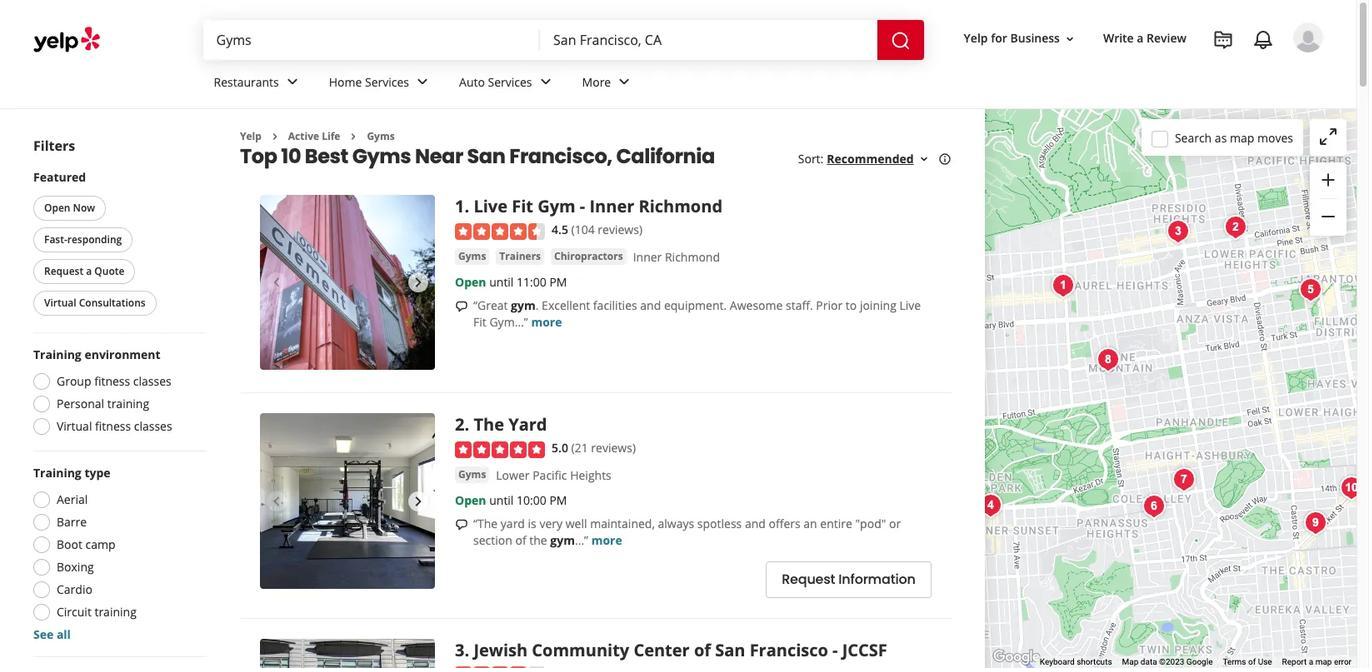 Task type: describe. For each thing, give the bounding box(es) containing it.
an
[[804, 516, 817, 532]]

boxing
[[57, 559, 94, 575]]

request information
[[782, 570, 916, 590]]

filters
[[33, 137, 75, 155]]

training for personal training
[[107, 396, 149, 412]]

2 horizontal spatial of
[[1248, 658, 1256, 667]]

boot camp
[[57, 537, 116, 553]]

terms
[[1223, 658, 1246, 667]]

open now
[[44, 201, 95, 215]]

request for request information
[[782, 570, 835, 590]]

live fit gym - inner richmond image
[[260, 195, 435, 370]]

more link for fit
[[531, 314, 562, 330]]

circuit training
[[57, 604, 137, 620]]

recommended button
[[827, 151, 931, 167]]

the firm sf image
[[1167, 463, 1201, 496]]

live fit gym - cole valley image
[[1137, 490, 1171, 523]]

fitness for group
[[94, 373, 130, 389]]

open for 2
[[455, 492, 486, 508]]

16 chevron right v2 image
[[347, 130, 360, 143]]

"great
[[473, 297, 508, 313]]

16 chevron down v2 image
[[917, 153, 931, 166]]

home services link
[[316, 60, 446, 108]]

moves
[[1257, 130, 1293, 145]]

training for aerial
[[33, 465, 81, 481]]

and inside . excellent facilities and equipment. awesome staff. prior to joining live fit gym..."
[[640, 297, 661, 313]]

0 vertical spatial san
[[467, 143, 505, 170]]

active
[[288, 129, 319, 143]]

is
[[528, 516, 537, 532]]

open for 1
[[455, 274, 486, 290]]

as
[[1215, 130, 1227, 145]]

see
[[33, 627, 54, 643]]

heights
[[570, 467, 611, 483]]

boot
[[57, 537, 82, 553]]

fast-responding
[[44, 233, 122, 247]]

more
[[582, 74, 611, 90]]

pacific
[[533, 467, 567, 483]]

staff.
[[786, 297, 813, 313]]

..."
[[575, 532, 588, 548]]

1 vertical spatial inner
[[633, 249, 662, 265]]

. for the yard
[[465, 414, 469, 436]]

until for live
[[489, 274, 514, 290]]

slideshow element for 1
[[260, 195, 435, 370]]

pm for fit
[[550, 274, 567, 290]]

consultations
[[79, 296, 146, 310]]

©2023
[[1159, 658, 1185, 667]]

all
[[57, 627, 71, 643]]

open now button
[[33, 196, 106, 221]]

circuit
[[57, 604, 92, 620]]

2 gyms button from the top
[[455, 467, 489, 483]]

map for moves
[[1230, 130, 1254, 145]]

previous image for 2
[[267, 491, 287, 511]]

chiropractors link
[[551, 248, 626, 265]]

yelp for yelp link at the left
[[240, 129, 262, 143]]

none field find
[[216, 31, 527, 49]]

fitness sf - castro image
[[1299, 506, 1332, 540]]

the
[[529, 532, 547, 548]]

reviews) for fit
[[598, 222, 643, 238]]

offers
[[769, 516, 801, 532]]

request a quote
[[44, 264, 124, 278]]

1 horizontal spatial more
[[591, 532, 622, 548]]

2 vertical spatial gyms link
[[455, 467, 489, 483]]

24 chevron down v2 image for more
[[614, 72, 634, 92]]

fast-responding button
[[33, 228, 133, 253]]

california
[[616, 143, 715, 170]]

of inside "the yard is very well maintained, always spotless and offers an entire "pod" or section of the
[[515, 532, 526, 548]]

camp
[[85, 537, 116, 553]]

responding
[[67, 233, 122, 247]]

a for report
[[1309, 658, 1313, 667]]

open until 10:00 pm
[[455, 492, 567, 508]]

the yard image
[[1219, 210, 1252, 244]]

shortcuts
[[1077, 658, 1112, 667]]

gyms down 4.5 star rating image
[[458, 249, 486, 263]]

jewish community center of san francisco - jccsf link
[[474, 639, 887, 662]]

auto services
[[459, 74, 532, 90]]

a for write
[[1137, 30, 1144, 46]]

virtual for virtual fitness classes
[[57, 418, 92, 434]]

more link for yard
[[591, 532, 622, 548]]

reviews) for yard
[[591, 440, 636, 456]]

request information button
[[766, 562, 931, 598]]

classes for virtual fitness classes
[[134, 418, 172, 434]]

google image
[[989, 647, 1044, 668]]

jewish community center of san francisco - jccsf image
[[1162, 215, 1195, 248]]

top
[[240, 143, 277, 170]]

facilities
[[593, 297, 637, 313]]

24 chevron down v2 image for auto services
[[535, 72, 555, 92]]

keyboard
[[1040, 658, 1075, 667]]

services for auto services
[[488, 74, 532, 90]]

. inside . excellent facilities and equipment. awesome staff. prior to joining live fit gym..."
[[536, 297, 539, 313]]

a for request
[[86, 264, 92, 278]]

0 vertical spatial richmond
[[639, 195, 723, 218]]

awesome
[[730, 297, 783, 313]]

home services
[[329, 74, 409, 90]]

group fitness classes
[[57, 373, 171, 389]]

auto
[[459, 74, 485, 90]]

16 chevron down v2 image
[[1063, 32, 1077, 46]]

virtual fitness classes
[[57, 418, 172, 434]]

16 chevron right v2 image
[[268, 130, 282, 143]]

search as map moves
[[1175, 130, 1293, 145]]

google
[[1187, 658, 1213, 667]]

see all button
[[33, 627, 71, 643]]

yelp for business button
[[957, 24, 1083, 54]]

environment
[[85, 347, 161, 363]]

1 horizontal spatial -
[[833, 639, 838, 662]]

near
[[415, 143, 463, 170]]

11:00
[[517, 274, 547, 290]]

"the
[[473, 516, 498, 532]]

0 vertical spatial gym
[[511, 297, 536, 313]]

top 10 best gyms near san francisco, california
[[240, 143, 715, 170]]

personal training
[[57, 396, 149, 412]]

more link
[[569, 60, 648, 108]]

write a review
[[1103, 30, 1187, 46]]

until for the
[[489, 492, 514, 508]]

community
[[532, 639, 629, 662]]

Find text field
[[216, 31, 527, 49]]

active life link
[[288, 129, 340, 143]]

prior
[[816, 297, 843, 313]]

zoom in image
[[1318, 170, 1338, 190]]

francisco
[[750, 639, 828, 662]]

trainers link
[[496, 248, 544, 265]]

10:00
[[517, 492, 547, 508]]

maintained,
[[590, 516, 655, 532]]

terms of use
[[1223, 658, 1272, 667]]

16 speech v2 image
[[455, 300, 468, 313]]

section
[[473, 532, 512, 548]]

virtual for virtual consultations
[[44, 296, 76, 310]]

1 vertical spatial san
[[715, 639, 745, 662]]

projects image
[[1213, 30, 1233, 50]]

trainers
[[499, 249, 541, 263]]

fitness sf - fillmore image
[[1294, 273, 1327, 306]]

chiropractors
[[554, 249, 623, 263]]

write a review link
[[1097, 24, 1193, 54]]

yelp link
[[240, 129, 262, 143]]

option group containing training type
[[28, 465, 207, 643]]

gyms right 16 chevron right v2 image
[[367, 129, 395, 143]]

map for error
[[1316, 658, 1332, 667]]

best
[[305, 143, 348, 170]]

3 . jewish community center of san francisco - jccsf
[[455, 639, 887, 662]]

map region
[[905, 23, 1369, 668]]

5 star rating image
[[455, 442, 545, 458]]



Task type: vqa. For each thing, say whether or not it's contained in the screenshot.
10836 warner ave, fountain valley, ca
no



Task type: locate. For each thing, give the bounding box(es) containing it.
more down "maintained,"
[[591, 532, 622, 548]]

richmond up inner richmond
[[639, 195, 723, 218]]

live up 4.5 star rating image
[[474, 195, 508, 218]]

2 next image from the top
[[408, 491, 428, 511]]

always
[[658, 516, 694, 532]]

fitness
[[94, 373, 130, 389], [95, 418, 131, 434]]

1 vertical spatial -
[[833, 639, 838, 662]]

option group
[[28, 347, 207, 440], [28, 465, 207, 643]]

2 option group from the top
[[28, 465, 207, 643]]

2 until from the top
[[489, 492, 514, 508]]

. left the the
[[465, 414, 469, 436]]

2 horizontal spatial a
[[1309, 658, 1313, 667]]

0 vertical spatial virtual
[[44, 296, 76, 310]]

fitness for virtual
[[95, 418, 131, 434]]

gym
[[538, 195, 576, 218]]

1 vertical spatial more
[[591, 532, 622, 548]]

1 vertical spatial map
[[1316, 658, 1332, 667]]

2 slideshow element from the top
[[260, 414, 435, 589]]

0 vertical spatial option group
[[28, 347, 207, 440]]

inner down 4.5 (104 reviews)
[[633, 249, 662, 265]]

a left the quote
[[86, 264, 92, 278]]

gyms button down 4.5 star rating image
[[455, 248, 489, 265]]

gyms button down 5 star rating image
[[455, 467, 489, 483]]

request down "fast-"
[[44, 264, 83, 278]]

well
[[566, 516, 587, 532]]

0 vertical spatial until
[[489, 274, 514, 290]]

1 gyms button from the top
[[455, 248, 489, 265]]

24 chevron down v2 image inside auto services link
[[535, 72, 555, 92]]

24 chevron down v2 image for restaurants
[[282, 72, 302, 92]]

gym up the 'gym..."'
[[511, 297, 536, 313]]

1 vertical spatial and
[[745, 516, 766, 532]]

services for home services
[[365, 74, 409, 90]]

report
[[1282, 658, 1307, 667]]

previous image for 1
[[267, 273, 287, 293]]

use
[[1258, 658, 1272, 667]]

0 vertical spatial slideshow element
[[260, 195, 435, 370]]

2 vertical spatial open
[[455, 492, 486, 508]]

1 vertical spatial reviews)
[[591, 440, 636, 456]]

sunset gym image
[[974, 489, 1007, 522]]

1 horizontal spatial yelp
[[964, 30, 988, 46]]

a right report
[[1309, 658, 1313, 667]]

more link down "maintained,"
[[591, 532, 622, 548]]

1 vertical spatial slideshow element
[[260, 414, 435, 589]]

1 previous image from the top
[[267, 273, 287, 293]]

0 vertical spatial live
[[474, 195, 508, 218]]

1 vertical spatial gyms button
[[455, 467, 489, 483]]

1 vertical spatial next image
[[408, 491, 428, 511]]

1 horizontal spatial map
[[1316, 658, 1332, 667]]

gym down very
[[550, 532, 575, 548]]

0 vertical spatial previous image
[[267, 273, 287, 293]]

0 horizontal spatial gym
[[511, 297, 536, 313]]

fitness down personal training
[[95, 418, 131, 434]]

2 pm from the top
[[550, 492, 567, 508]]

16 speech v2 image
[[455, 518, 468, 531]]

1 vertical spatial open
[[455, 274, 486, 290]]

1 services from the left
[[365, 74, 409, 90]]

0 vertical spatial training
[[107, 396, 149, 412]]

and right facilities
[[640, 297, 661, 313]]

2 none field from the left
[[553, 31, 864, 49]]

24 chevron down v2 image right more
[[614, 72, 634, 92]]

to
[[846, 297, 857, 313]]

0 horizontal spatial of
[[515, 532, 526, 548]]

open left now
[[44, 201, 70, 215]]

2 training from the top
[[33, 465, 81, 481]]

barre
[[57, 514, 87, 530]]

virtual down personal
[[57, 418, 92, 434]]

yelp left for
[[964, 30, 988, 46]]

1 vertical spatial fit
[[473, 314, 487, 330]]

0 vertical spatial request
[[44, 264, 83, 278]]

1 next image from the top
[[408, 273, 428, 293]]

richmond up equipment.
[[665, 249, 720, 265]]

sort:
[[798, 151, 824, 167]]

. left jewish
[[465, 639, 469, 662]]

. up 4.5 star rating image
[[465, 195, 469, 218]]

request
[[44, 264, 83, 278], [782, 570, 835, 590]]

write
[[1103, 30, 1134, 46]]

1 horizontal spatial live
[[900, 297, 921, 313]]

24 chevron down v2 image right restaurants
[[282, 72, 302, 92]]

training for group fitness classes
[[33, 347, 81, 363]]

1 vertical spatial fitness
[[95, 418, 131, 434]]

fitness up personal training
[[94, 373, 130, 389]]

training for circuit training
[[95, 604, 137, 620]]

0 vertical spatial next image
[[408, 273, 428, 293]]

0 vertical spatial more
[[531, 314, 562, 330]]

yelp for yelp for business
[[964, 30, 988, 46]]

none field up the business categories element
[[553, 31, 864, 49]]

16 info v2 image
[[938, 153, 951, 166]]

yelp
[[964, 30, 988, 46], [240, 129, 262, 143]]

virtual inside button
[[44, 296, 76, 310]]

next image
[[408, 273, 428, 293], [408, 491, 428, 511]]

. for jewish community center of san francisco - jccsf
[[465, 639, 469, 662]]

and left offers at bottom
[[745, 516, 766, 532]]

1 vertical spatial live
[[900, 297, 921, 313]]

0 horizontal spatial none field
[[216, 31, 527, 49]]

0 horizontal spatial san
[[467, 143, 505, 170]]

0 vertical spatial inner
[[590, 195, 634, 218]]

open up 16 speech v2 image
[[455, 274, 486, 290]]

now
[[73, 201, 95, 215]]

report a map error
[[1282, 658, 1352, 667]]

None field
[[216, 31, 527, 49], [553, 31, 864, 49]]

business
[[1010, 30, 1060, 46]]

until
[[489, 274, 514, 290], [489, 492, 514, 508]]

gym..."
[[490, 314, 528, 330]]

4.5 (104 reviews)
[[552, 222, 643, 238]]

open inside button
[[44, 201, 70, 215]]

24 chevron down v2 image for home services
[[413, 72, 433, 92]]

notifications image
[[1253, 30, 1273, 50]]

pm for yard
[[550, 492, 567, 508]]

training right "circuit"
[[95, 604, 137, 620]]

1 slideshow element from the top
[[260, 195, 435, 370]]

0 horizontal spatial more
[[531, 314, 562, 330]]

1 vertical spatial a
[[86, 264, 92, 278]]

0 horizontal spatial fit
[[473, 314, 487, 330]]

- left jccsf
[[833, 639, 838, 662]]

0 vertical spatial gyms button
[[455, 248, 489, 265]]

gyms link down 4.5 star rating image
[[455, 248, 489, 265]]

restaurants
[[214, 74, 279, 90]]

0 vertical spatial more link
[[531, 314, 562, 330]]

1 horizontal spatial and
[[745, 516, 766, 532]]

1 horizontal spatial fit
[[512, 195, 533, 218]]

training
[[107, 396, 149, 412], [95, 604, 137, 620]]

gyms down 5 star rating image
[[458, 467, 486, 482]]

center
[[634, 639, 690, 662]]

1 horizontal spatial 24 chevron down v2 image
[[535, 72, 555, 92]]

"the yard is very well maintained, always spotless and offers an entire "pod" or section of the
[[473, 516, 901, 548]]

san
[[467, 143, 505, 170], [715, 639, 745, 662]]

1 horizontal spatial services
[[488, 74, 532, 90]]

active life
[[288, 129, 340, 143]]

fit inside . excellent facilities and equipment. awesome staff. prior to joining live fit gym..."
[[473, 314, 487, 330]]

0 vertical spatial a
[[1137, 30, 1144, 46]]

pm up the excellent
[[550, 274, 567, 290]]

training environment
[[33, 347, 161, 363]]

yelp for business
[[964, 30, 1060, 46]]

fit down "great
[[473, 314, 487, 330]]

1 horizontal spatial san
[[715, 639, 745, 662]]

1 horizontal spatial none field
[[553, 31, 864, 49]]

the yard link
[[474, 414, 547, 436]]

1 vertical spatial previous image
[[267, 491, 287, 511]]

24 chevron down v2 image
[[413, 72, 433, 92], [535, 72, 555, 92]]

1 option group from the top
[[28, 347, 207, 440]]

pm up very
[[550, 492, 567, 508]]

type
[[85, 465, 110, 481]]

reviews) right (21
[[591, 440, 636, 456]]

1 24 chevron down v2 image from the left
[[282, 72, 302, 92]]

the
[[474, 414, 504, 436]]

0 horizontal spatial request
[[44, 264, 83, 278]]

1 vertical spatial yelp
[[240, 129, 262, 143]]

2 . the yard
[[455, 414, 547, 436]]

classes for group fitness classes
[[133, 373, 171, 389]]

1 training from the top
[[33, 347, 81, 363]]

next image for 2 . the yard
[[408, 491, 428, 511]]

request down an
[[782, 570, 835, 590]]

of right center
[[694, 639, 711, 662]]

0 horizontal spatial and
[[640, 297, 661, 313]]

1 horizontal spatial more link
[[591, 532, 622, 548]]

group
[[1310, 163, 1347, 236]]

inner richmond
[[633, 249, 720, 265]]

services right home
[[365, 74, 409, 90]]

4.5 star rating image
[[455, 223, 545, 240]]

life
[[322, 129, 340, 143]]

24 chevron down v2 image inside home services link
[[413, 72, 433, 92]]

1 vertical spatial classes
[[134, 418, 172, 434]]

(104
[[571, 222, 595, 238]]

virtual
[[44, 296, 76, 310], [57, 418, 92, 434]]

1 pm from the top
[[550, 274, 567, 290]]

0 vertical spatial -
[[580, 195, 585, 218]]

live
[[474, 195, 508, 218], [900, 297, 921, 313]]

classes down personal training
[[134, 418, 172, 434]]

gyms link right 16 chevron right v2 image
[[367, 129, 395, 143]]

gym
[[511, 297, 536, 313], [550, 532, 575, 548]]

virtual down request a quote button
[[44, 296, 76, 310]]

jewish
[[474, 639, 528, 662]]

0 horizontal spatial yelp
[[240, 129, 262, 143]]

francisco,
[[509, 143, 612, 170]]

san left 'francisco'
[[715, 639, 745, 662]]

map left error
[[1316, 658, 1332, 667]]

koret health and recreation center image
[[1092, 343, 1125, 376]]

open up 16 speech v2 icon
[[455, 492, 486, 508]]

1 vertical spatial training
[[33, 465, 81, 481]]

services right auto
[[488, 74, 532, 90]]

inner up 4.5 (104 reviews)
[[590, 195, 634, 218]]

0 horizontal spatial 24 chevron down v2 image
[[413, 72, 433, 92]]

for
[[991, 30, 1007, 46]]

4.5
[[552, 222, 568, 238]]

2 services from the left
[[488, 74, 532, 90]]

0 vertical spatial classes
[[133, 373, 171, 389]]

reviews) down the live fit gym - inner richmond 'link'
[[598, 222, 643, 238]]

. excellent facilities and equipment. awesome staff. prior to joining live fit gym..."
[[473, 297, 921, 330]]

map
[[1122, 658, 1139, 667]]

map right as
[[1230, 130, 1254, 145]]

3
[[455, 639, 465, 662]]

24 chevron down v2 image inside more link
[[614, 72, 634, 92]]

0 vertical spatial pm
[[550, 274, 567, 290]]

request for request a quote
[[44, 264, 83, 278]]

aerial
[[57, 492, 88, 508]]

0 vertical spatial fitness
[[94, 373, 130, 389]]

recommended
[[827, 151, 914, 167]]

1 vertical spatial richmond
[[665, 249, 720, 265]]

restaurants link
[[200, 60, 316, 108]]

2 vertical spatial a
[[1309, 658, 1313, 667]]

until up "great gym
[[489, 274, 514, 290]]

classes down environment
[[133, 373, 171, 389]]

business categories element
[[200, 60, 1323, 108]]

1 horizontal spatial 24 chevron down v2 image
[[614, 72, 634, 92]]

training type
[[33, 465, 110, 481]]

equipment.
[[664, 297, 727, 313]]

0 vertical spatial reviews)
[[598, 222, 643, 238]]

1
[[455, 195, 465, 218]]

quote
[[94, 264, 124, 278]]

fit
[[512, 195, 533, 218], [473, 314, 487, 330]]

24 chevron down v2 image
[[282, 72, 302, 92], [614, 72, 634, 92]]

expand map image
[[1318, 127, 1338, 147]]

1 vertical spatial pm
[[550, 492, 567, 508]]

live fit gym - castro image
[[1335, 471, 1368, 505]]

of left the use
[[1248, 658, 1256, 667]]

a right 'write'
[[1137, 30, 1144, 46]]

0 horizontal spatial live
[[474, 195, 508, 218]]

brad k. image
[[1293, 23, 1323, 53]]

1 horizontal spatial gym
[[550, 532, 575, 548]]

reviews)
[[598, 222, 643, 238], [591, 440, 636, 456]]

1 horizontal spatial request
[[782, 570, 835, 590]]

1 vertical spatial option group
[[28, 465, 207, 643]]

live right the joining
[[900, 297, 921, 313]]

0 horizontal spatial services
[[365, 74, 409, 90]]

option group containing training environment
[[28, 347, 207, 440]]

0 vertical spatial gyms link
[[367, 129, 395, 143]]

1 vertical spatial gym
[[550, 532, 575, 548]]

slideshow element
[[260, 195, 435, 370], [260, 414, 435, 589]]

until up the yard
[[489, 492, 514, 508]]

0 horizontal spatial 24 chevron down v2 image
[[282, 72, 302, 92]]

keyboard shortcuts button
[[1040, 657, 1112, 668]]

next image for 1 . live fit gym - inner richmond
[[408, 273, 428, 293]]

group
[[57, 373, 91, 389]]

. for live fit gym - inner richmond
[[465, 195, 469, 218]]

personal
[[57, 396, 104, 412]]

slideshow element for 2
[[260, 414, 435, 589]]

0 vertical spatial and
[[640, 297, 661, 313]]

1 vertical spatial virtual
[[57, 418, 92, 434]]

services
[[365, 74, 409, 90], [488, 74, 532, 90]]

live fit gym - inner richmond image
[[1047, 269, 1080, 302]]

none field near
[[553, 31, 864, 49]]

0 vertical spatial map
[[1230, 130, 1254, 145]]

data
[[1141, 658, 1157, 667]]

"pod"
[[855, 516, 886, 532]]

1 horizontal spatial of
[[694, 639, 711, 662]]

. down the 11:00
[[536, 297, 539, 313]]

lower pacific heights
[[496, 467, 611, 483]]

none field up home services
[[216, 31, 527, 49]]

more link down the excellent
[[531, 314, 562, 330]]

- up (104
[[580, 195, 585, 218]]

training up group
[[33, 347, 81, 363]]

gyms right life
[[352, 143, 411, 170]]

featured group
[[30, 169, 207, 319]]

1 24 chevron down v2 image from the left
[[413, 72, 433, 92]]

request inside featured group
[[44, 264, 83, 278]]

1 vertical spatial training
[[95, 604, 137, 620]]

0 vertical spatial fit
[[512, 195, 533, 218]]

gyms link down 5 star rating image
[[455, 467, 489, 483]]

1 . live fit gym - inner richmond
[[455, 195, 723, 218]]

zoom out image
[[1318, 207, 1338, 227]]

1 vertical spatial until
[[489, 492, 514, 508]]

0 vertical spatial training
[[33, 347, 81, 363]]

the yard image
[[260, 414, 435, 589]]

24 chevron down v2 image left auto
[[413, 72, 433, 92]]

training up virtual fitness classes
[[107, 396, 149, 412]]

0 horizontal spatial -
[[580, 195, 585, 218]]

yelp left 16 chevron right v2 icon
[[240, 129, 262, 143]]

more link
[[531, 314, 562, 330], [591, 532, 622, 548]]

training up aerial
[[33, 465, 81, 481]]

of left the
[[515, 532, 526, 548]]

more down the excellent
[[531, 314, 562, 330]]

0 horizontal spatial map
[[1230, 130, 1254, 145]]

entire
[[820, 516, 852, 532]]

-
[[580, 195, 585, 218], [833, 639, 838, 662]]

previous image
[[267, 273, 287, 293], [267, 491, 287, 511]]

1 horizontal spatial a
[[1137, 30, 1144, 46]]

2 24 chevron down v2 image from the left
[[535, 72, 555, 92]]

fast-
[[44, 233, 67, 247]]

search image
[[890, 30, 910, 50]]

0 vertical spatial open
[[44, 201, 70, 215]]

24 chevron down v2 image right auto services
[[535, 72, 555, 92]]

report a map error link
[[1282, 658, 1352, 667]]

None search field
[[203, 20, 927, 60]]

yelp inside yelp for business button
[[964, 30, 988, 46]]

live inside . excellent facilities and equipment. awesome staff. prior to joining live fit gym..."
[[900, 297, 921, 313]]

a inside button
[[86, 264, 92, 278]]

1 vertical spatial more link
[[591, 532, 622, 548]]

2 previous image from the top
[[267, 491, 287, 511]]

0 horizontal spatial more link
[[531, 314, 562, 330]]

see all
[[33, 627, 71, 643]]

0 horizontal spatial a
[[86, 264, 92, 278]]

1 vertical spatial request
[[782, 570, 835, 590]]

0 vertical spatial yelp
[[964, 30, 988, 46]]

Near text field
[[553, 31, 864, 49]]

1 vertical spatial gyms link
[[455, 248, 489, 265]]

user actions element
[[950, 21, 1347, 123]]

and inside "the yard is very well maintained, always spotless and offers an entire "pod" or section of the
[[745, 516, 766, 532]]

1 none field from the left
[[216, 31, 527, 49]]

2 24 chevron down v2 image from the left
[[614, 72, 634, 92]]

more
[[531, 314, 562, 330], [591, 532, 622, 548]]

1 until from the top
[[489, 274, 514, 290]]

and
[[640, 297, 661, 313], [745, 516, 766, 532]]

san right the near
[[467, 143, 505, 170]]

24 chevron down v2 image inside restaurants link
[[282, 72, 302, 92]]

information
[[839, 570, 916, 590]]

fit up 4.5 star rating image
[[512, 195, 533, 218]]

trainers button
[[496, 248, 544, 265]]

auto services link
[[446, 60, 569, 108]]

cardio
[[57, 582, 92, 598]]

gyms
[[367, 129, 395, 143], [352, 143, 411, 170], [458, 249, 486, 263], [458, 467, 486, 482]]



